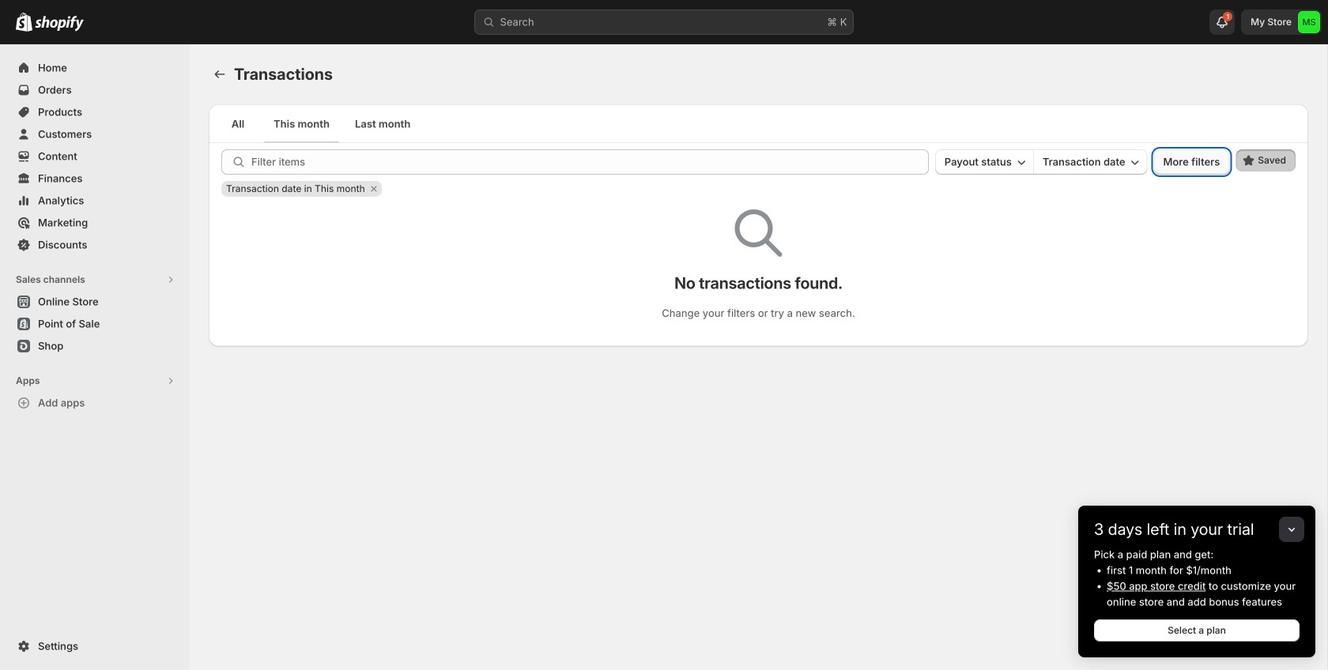Task type: locate. For each thing, give the bounding box(es) containing it.
shopify image
[[16, 12, 32, 31]]

tab list
[[215, 104, 1303, 143]]



Task type: describe. For each thing, give the bounding box(es) containing it.
shopify image
[[35, 16, 84, 31]]

my store image
[[1299, 11, 1321, 33]]

Filter items text field
[[251, 149, 929, 175]]

empty search results image
[[735, 210, 783, 257]]



Task type: vqa. For each thing, say whether or not it's contained in the screenshot.
text box
no



